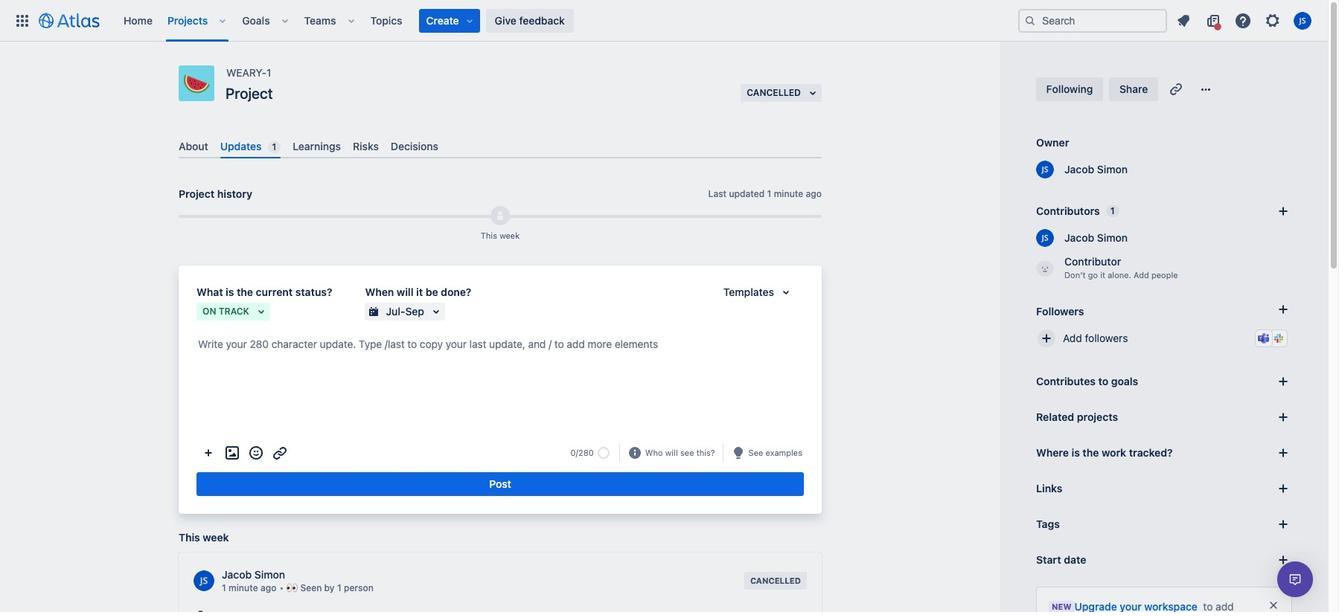 Task type: describe. For each thing, give the bounding box(es) containing it.
1 left 👀
[[222, 583, 226, 594]]

status?
[[296, 286, 333, 299]]

contributor don't go it alone. add people
[[1065, 255, 1179, 280]]

add files, videos, or images image
[[223, 445, 241, 463]]

when
[[365, 286, 394, 299]]

1 right updated
[[768, 189, 772, 200]]

add inside "contributor don't go it alone. add people"
[[1134, 270, 1150, 280]]

on track button
[[197, 303, 270, 321]]

learnings
[[293, 140, 341, 153]]

teams link
[[300, 9, 341, 32]]

is for what
[[226, 286, 234, 299]]

on
[[203, 306, 216, 317]]

topics link
[[366, 9, 407, 32]]

home link
[[119, 9, 157, 32]]

track
[[219, 306, 249, 317]]

work
[[1102, 447, 1127, 460]]

will for who
[[666, 448, 678, 458]]

who
[[646, 448, 663, 458]]

projects
[[168, 14, 208, 26]]

who will see this? button
[[644, 447, 717, 461]]

decisions
[[391, 140, 439, 153]]

👀
[[287, 583, 298, 594]]

what
[[197, 286, 223, 299]]

done?
[[441, 286, 472, 299]]

add a follower image
[[1275, 301, 1293, 319]]

home
[[124, 14, 153, 26]]

projects link
[[163, 9, 212, 32]]

1 minute ago
[[222, 583, 277, 594]]

share button
[[1110, 77, 1159, 101]]

seen
[[300, 583, 322, 594]]

0 horizontal spatial this
[[179, 532, 200, 545]]

project history
[[179, 188, 252, 200]]

0 horizontal spatial this week
[[179, 532, 229, 545]]

be
[[426, 286, 438, 299]]

add inside button
[[1064, 332, 1083, 345]]

cancelled
[[751, 577, 801, 586]]

share
[[1120, 83, 1149, 95]]

more actions image
[[200, 445, 217, 463]]

👀 seen by 1 person
[[287, 583, 374, 594]]

to
[[1099, 375, 1109, 388]]

goals
[[242, 14, 270, 26]]

contributes
[[1037, 375, 1096, 388]]

following
[[1047, 83, 1094, 95]]

give feedback
[[495, 14, 565, 26]]

Main content area, start typing to enter text. text field
[[197, 336, 804, 359]]

what is the current status?
[[197, 286, 333, 299]]

about
[[179, 140, 208, 153]]

sep
[[406, 306, 425, 318]]

followers
[[1086, 332, 1129, 345]]

it inside "contributor don't go it alone. add people"
[[1101, 270, 1106, 280]]

weary-
[[226, 66, 267, 79]]

person
[[344, 583, 374, 594]]

contributor
[[1065, 255, 1122, 268]]

weary-1 project
[[226, 66, 273, 102]]

last
[[709, 189, 727, 200]]

give feedback button
[[486, 9, 574, 32]]

Search field
[[1019, 9, 1168, 32]]

following button
[[1037, 77, 1104, 101]]

contributors
[[1037, 205, 1101, 217]]

jul-sep button
[[365, 303, 445, 321]]

examples
[[766, 448, 803, 458]]

will for when
[[397, 286, 414, 299]]

is for where
[[1072, 447, 1081, 460]]

goals
[[1112, 375, 1139, 388]]

tracked?
[[1130, 447, 1173, 460]]

add followers
[[1064, 332, 1129, 345]]

tab list containing about
[[173, 134, 828, 159]]

help image
[[1235, 12, 1253, 29]]

0 vertical spatial this week
[[481, 231, 520, 241]]

tags
[[1037, 518, 1061, 531]]

1 minute ago link
[[222, 583, 277, 595]]

see
[[749, 448, 764, 458]]

risks
[[353, 140, 379, 153]]

see
[[681, 448, 695, 458]]

by
[[324, 583, 335, 594]]

updated
[[729, 189, 765, 200]]

last updated 1 minute ago
[[709, 189, 822, 200]]

weary-1 link
[[226, 66, 271, 80]]

insert emoji image
[[247, 445, 265, 463]]

1 horizontal spatial this
[[481, 231, 497, 241]]



Task type: locate. For each thing, give the bounding box(es) containing it.
1 horizontal spatial will
[[666, 448, 678, 458]]

1 vertical spatial minute
[[229, 583, 258, 594]]

1 down the goals link
[[267, 66, 271, 79]]

who will see this?
[[646, 448, 715, 458]]

1 horizontal spatial minute
[[774, 189, 804, 200]]

0 horizontal spatial project
[[179, 188, 215, 200]]

teams
[[304, 14, 336, 26]]

slack logo showing nan channels are connected to this project image
[[1274, 333, 1286, 345]]

👀 seen by 1 person button
[[287, 583, 374, 595]]

this week down "added new contributor" image at the top
[[481, 231, 520, 241]]

links
[[1037, 483, 1063, 495]]

0 vertical spatial the
[[237, 286, 253, 299]]

1 horizontal spatial project
[[226, 85, 273, 102]]

1 vertical spatial project
[[179, 188, 215, 200]]

is up on track
[[226, 286, 234, 299]]

week
[[500, 231, 520, 241], [203, 532, 229, 545]]

goals link
[[238, 9, 275, 32]]

this week
[[481, 231, 520, 241], [179, 532, 229, 545]]

minute right updated
[[774, 189, 804, 200]]

see examples button
[[747, 447, 804, 461]]

0 vertical spatial will
[[397, 286, 414, 299]]

will up jul-sep
[[397, 286, 414, 299]]

topics
[[371, 14, 403, 26]]

week down "added new contributor" image at the top
[[500, 231, 520, 241]]

1 inside 'weary-1 project'
[[267, 66, 271, 79]]

will inside popup button
[[666, 448, 678, 458]]

1 right contributors
[[1111, 206, 1116, 217]]

0 vertical spatial ago
[[806, 189, 822, 200]]

0 horizontal spatial it
[[416, 286, 423, 299]]

add followers button
[[1031, 323, 1299, 355]]

0 vertical spatial this
[[481, 231, 497, 241]]

week up 1 minute ago
[[203, 532, 229, 545]]

1 vertical spatial it
[[416, 286, 423, 299]]

new link
[[1049, 600, 1198, 613]]

the
[[237, 286, 253, 299], [1083, 447, 1100, 460]]

1 horizontal spatial week
[[500, 231, 520, 241]]

projects
[[1078, 411, 1119, 424]]

close banner image
[[1268, 600, 1280, 612]]

1 horizontal spatial this week
[[481, 231, 520, 241]]

add
[[1134, 270, 1150, 280], [1064, 332, 1083, 345]]

1 inside tab list
[[272, 142, 277, 153]]

0 horizontal spatial the
[[237, 286, 253, 299]]

1 vertical spatial will
[[666, 448, 678, 458]]

is
[[226, 286, 234, 299], [1072, 447, 1081, 460]]

it left be
[[416, 286, 423, 299]]

it right the go
[[1101, 270, 1106, 280]]

msteams logo showing  channels are connected to this project image
[[1259, 333, 1271, 345]]

will left see in the bottom of the page
[[666, 448, 678, 458]]

alone.
[[1108, 270, 1132, 280]]

added new contributor image
[[495, 210, 506, 222]]

owner
[[1037, 136, 1070, 149]]

1 vertical spatial week
[[203, 532, 229, 545]]

people
[[1152, 270, 1179, 280]]

the left work at the right bottom
[[1083, 447, 1100, 460]]

this down "added new contributor" image at the top
[[481, 231, 497, 241]]

project down the weary-1 link
[[226, 85, 273, 102]]

1 right updates
[[272, 142, 277, 153]]

banner
[[0, 0, 1329, 42]]

minute
[[774, 189, 804, 200], [229, 583, 258, 594]]

ago right updated
[[806, 189, 822, 200]]

current
[[256, 286, 293, 299]]

0 horizontal spatial week
[[203, 532, 229, 545]]

1 vertical spatial is
[[1072, 447, 1081, 460]]

1 vertical spatial ago
[[261, 583, 277, 594]]

this?
[[697, 448, 715, 458]]

don't
[[1065, 270, 1086, 280]]

0 vertical spatial week
[[500, 231, 520, 241]]

1 right by in the left of the page
[[337, 583, 342, 594]]

new
[[1052, 603, 1072, 612]]

this week up 1 minute ago
[[179, 532, 229, 545]]

this up :movie_camera: icon
[[179, 532, 200, 545]]

0 horizontal spatial add
[[1064, 332, 1083, 345]]

add follower image
[[1038, 330, 1056, 348]]

related projects
[[1037, 411, 1119, 424]]

add right alone.
[[1134, 270, 1150, 280]]

start
[[1037, 554, 1062, 567]]

updates
[[220, 140, 262, 153]]

contributes to goals
[[1037, 375, 1139, 388]]

when will it be done?
[[365, 286, 472, 299]]

0 vertical spatial add
[[1134, 270, 1150, 280]]

will
[[397, 286, 414, 299], [666, 448, 678, 458]]

the for current
[[237, 286, 253, 299]]

0 horizontal spatial minute
[[229, 583, 258, 594]]

0 vertical spatial project
[[226, 85, 273, 102]]

1 horizontal spatial is
[[1072, 447, 1081, 460]]

0 horizontal spatial is
[[226, 286, 234, 299]]

banner containing home
[[0, 0, 1329, 42]]

1 horizontal spatial add
[[1134, 270, 1150, 280]]

the for work
[[1083, 447, 1100, 460]]

0 vertical spatial minute
[[774, 189, 804, 200]]

ago
[[806, 189, 822, 200], [261, 583, 277, 594]]

0/280
[[571, 449, 594, 458]]

this
[[481, 231, 497, 241], [179, 532, 200, 545]]

templates button
[[715, 284, 804, 302]]

jul-
[[386, 306, 406, 318]]

post button
[[197, 473, 804, 497]]

1 vertical spatial this week
[[179, 532, 229, 545]]

1 vertical spatial this
[[179, 532, 200, 545]]

on track
[[203, 306, 249, 317]]

0 vertical spatial is
[[226, 286, 234, 299]]

where
[[1037, 447, 1070, 460]]

tab list
[[173, 134, 828, 159]]

date
[[1065, 554, 1087, 567]]

start date
[[1037, 554, 1087, 567]]

1 vertical spatial add
[[1064, 332, 1083, 345]]

jul-sep
[[386, 306, 425, 318]]

1 vertical spatial the
[[1083, 447, 1100, 460]]

followers
[[1037, 305, 1085, 318]]

1
[[267, 66, 271, 79], [272, 142, 277, 153], [768, 189, 772, 200], [1111, 206, 1116, 217], [222, 583, 226, 594], [337, 583, 342, 594]]

insert link image
[[271, 445, 289, 463]]

project left 'history'
[[179, 188, 215, 200]]

post
[[490, 478, 511, 491]]

related
[[1037, 411, 1075, 424]]

top element
[[9, 0, 1019, 41]]

1 horizontal spatial ago
[[806, 189, 822, 200]]

is right where at the right of page
[[1072, 447, 1081, 460]]

0 horizontal spatial will
[[397, 286, 414, 299]]

the up the track
[[237, 286, 253, 299]]

minute left 👀
[[229, 583, 258, 594]]

history
[[217, 188, 252, 200]]

where is the work tracked?
[[1037, 447, 1173, 460]]

feedback
[[519, 14, 565, 26]]

1 horizontal spatial it
[[1101, 270, 1106, 280]]

see examples
[[749, 448, 803, 458]]

project
[[226, 85, 273, 102], [179, 188, 215, 200]]

ago left 👀
[[261, 583, 277, 594]]

:movie_camera: image
[[194, 610, 209, 613]]

add right add follower image
[[1064, 332, 1083, 345]]

1 horizontal spatial the
[[1083, 447, 1100, 460]]

it
[[1101, 270, 1106, 280], [416, 286, 423, 299]]

open intercom messenger image
[[1287, 571, 1305, 589]]

0 vertical spatial it
[[1101, 270, 1106, 280]]

search image
[[1025, 15, 1037, 26]]

give
[[495, 14, 517, 26]]

go
[[1089, 270, 1099, 280]]

templates
[[724, 286, 775, 299]]

0 horizontal spatial ago
[[261, 583, 277, 594]]

1 inside button
[[337, 583, 342, 594]]



Task type: vqa. For each thing, say whether or not it's contained in the screenshot.
This to the right
yes



